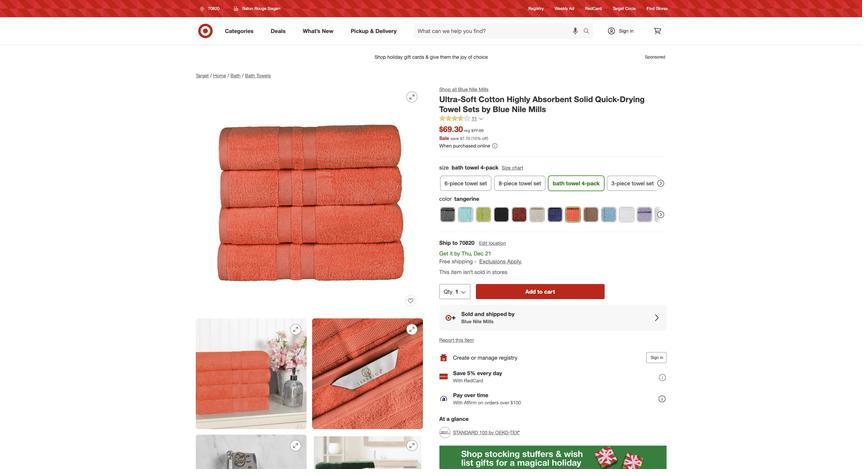 Task type: vqa. For each thing, say whether or not it's contained in the screenshot.
Order Summary
no



Task type: locate. For each thing, give the bounding box(es) containing it.
towel right 3-
[[632, 180, 645, 187]]

bath right 'home' "link"
[[231, 73, 241, 79]]

$69.30 reg $77.00 sale save $ 7.70 ( 10 % off )
[[440, 124, 488, 141]]

over up affirm
[[464, 392, 476, 399]]

day
[[493, 370, 502, 377]]

in inside 'fulfillment' region
[[487, 269, 491, 276]]

1 vertical spatial 70820
[[459, 240, 475, 247]]

by down the cotton
[[482, 104, 491, 114]]

blue down the cotton
[[493, 104, 510, 114]]

pack inside 'link'
[[587, 180, 600, 187]]

2 / from the left
[[228, 73, 229, 79]]

0 vertical spatial 4-
[[481, 164, 486, 171]]

this
[[440, 269, 450, 276]]

2 horizontal spatial in
[[660, 355, 664, 361]]

1 with from the top
[[453, 378, 463, 384]]

0 vertical spatial mills
[[479, 86, 489, 92]]

$77.00
[[472, 128, 484, 133]]

70820 up thu,
[[459, 240, 475, 247]]

weekly ad
[[555, 6, 575, 11]]

save
[[453, 370, 466, 377]]

1 horizontal spatial redcard
[[586, 6, 602, 11]]

70820 button
[[196, 2, 227, 15]]

1 horizontal spatial /
[[228, 73, 229, 79]]

0 vertical spatial pack
[[486, 164, 499, 171]]

piece up silver image
[[617, 180, 630, 187]]

0 vertical spatial to
[[453, 240, 458, 247]]

1 horizontal spatial to
[[538, 289, 543, 296]]

/ left bath link
[[228, 73, 229, 79]]

towel up 6-piece towel set on the top right of the page
[[465, 164, 479, 171]]

2 vertical spatial in
[[660, 355, 664, 361]]

1 vertical spatial sign
[[651, 355, 659, 361]]

$69.30
[[440, 124, 463, 134]]

target for target circle
[[613, 6, 624, 11]]

pickup & delivery link
[[345, 23, 405, 39]]

2 vertical spatial nile
[[473, 319, 482, 325]]

set up wisteria image
[[646, 180, 654, 187]]

size bath towel 4-pack size chart
[[440, 164, 524, 171]]

by inside shop all blue nile mills ultra-soft cotton highly absorbent solid quick-drying towel sets by blue nile mills
[[482, 104, 491, 114]]

mills down shipped
[[483, 319, 494, 325]]

set up ivory image at the top right of the page
[[534, 180, 541, 187]]

ship to 70820
[[440, 240, 475, 247]]

nile up soft
[[469, 86, 478, 92]]

standard
[[453, 430, 478, 436]]

towel inside 'link'
[[566, 180, 580, 187]]

baton rouge siegen
[[242, 6, 281, 11]]

home link
[[213, 73, 226, 79]]

1 vertical spatial nile
[[512, 104, 526, 114]]

0 horizontal spatial 70820
[[208, 6, 220, 11]]

2 horizontal spatial /
[[242, 73, 244, 79]]

1 horizontal spatial piece
[[504, 180, 518, 187]]

0 vertical spatial sign in
[[619, 28, 634, 34]]

0 vertical spatial blue
[[458, 86, 468, 92]]

redcard right ad
[[586, 6, 602, 11]]

quick-
[[595, 94, 620, 104]]

3 piece from the left
[[617, 180, 630, 187]]

0 horizontal spatial bath
[[452, 164, 464, 171]]

black image
[[494, 208, 509, 222]]

by right 100
[[489, 430, 494, 436]]

a
[[447, 416, 450, 423]]

sign in inside sign in link
[[619, 28, 634, 34]]

4- left 3-
[[582, 180, 587, 187]]

1 vertical spatial sign in
[[651, 355, 664, 361]]

dec
[[474, 250, 484, 257]]

6-
[[445, 180, 450, 187]]

0 horizontal spatial bath
[[231, 73, 241, 79]]

7.70
[[462, 136, 470, 141]]

1 horizontal spatial bath
[[553, 180, 565, 187]]

advertisement region
[[190, 49, 672, 65], [440, 446, 667, 470]]

piece up color tangerine
[[450, 180, 463, 187]]

1 vertical spatial redcard
[[464, 378, 483, 384]]

tangerine image
[[566, 208, 580, 222]]

target left home
[[196, 73, 209, 79]]

highly
[[507, 94, 531, 104]]

2 horizontal spatial set
[[646, 180, 654, 187]]

towel up tangerine icon
[[566, 180, 580, 187]]

celery image
[[476, 208, 491, 222]]

redcard link
[[586, 6, 602, 12]]

0 vertical spatial 70820
[[208, 6, 220, 11]]

ultra-soft cotton highly absorbent solid quick-drying towel sets by blue nile mills, 4 of 8 image
[[196, 435, 307, 470]]

piece down size chart button
[[504, 180, 518, 187]]

0 horizontal spatial over
[[464, 392, 476, 399]]

1 vertical spatial with
[[453, 400, 463, 406]]

sign in link
[[602, 23, 645, 39]]

by right it
[[454, 250, 460, 257]]

1 horizontal spatial set
[[534, 180, 541, 187]]

qty 1
[[444, 289, 459, 296]]

edit
[[479, 240, 488, 246]]

0 horizontal spatial sign in
[[619, 28, 634, 34]]

1 horizontal spatial 4-
[[582, 180, 587, 187]]

piece for 6-
[[450, 180, 463, 187]]

1 horizontal spatial bath
[[245, 73, 255, 79]]

add to cart
[[526, 289, 555, 296]]

deals link
[[265, 23, 294, 39]]

by right shipped
[[509, 311, 515, 318]]

0 horizontal spatial redcard
[[464, 378, 483, 384]]

create
[[453, 355, 470, 361]]

4- down online
[[481, 164, 486, 171]]

piece for 3-
[[617, 180, 630, 187]]

redcard down 5%
[[464, 378, 483, 384]]

registry
[[529, 6, 544, 11]]

70820 inside 70820 "dropdown button"
[[208, 6, 220, 11]]

0 horizontal spatial 4-
[[481, 164, 486, 171]]

bath link
[[231, 73, 241, 79]]

set
[[480, 180, 487, 187], [534, 180, 541, 187], [646, 180, 654, 187]]

group
[[439, 164, 716, 194]]

1 vertical spatial 4-
[[582, 180, 587, 187]]

0 horizontal spatial sign
[[619, 28, 629, 34]]

target circle link
[[613, 6, 636, 12]]

ivory image
[[530, 208, 545, 222]]

nile
[[469, 86, 478, 92], [512, 104, 526, 114], [473, 319, 482, 325]]

1 vertical spatial to
[[538, 289, 543, 296]]

1 vertical spatial target
[[196, 73, 209, 79]]

standard 100 by oeko-tex® button
[[440, 426, 520, 441]]

with inside save 5% every day with redcard
[[453, 378, 463, 384]]

0 horizontal spatial in
[[487, 269, 491, 276]]

0 vertical spatial nile
[[469, 86, 478, 92]]

solid
[[574, 94, 593, 104]]

item right this
[[465, 338, 474, 343]]

add
[[526, 289, 536, 296]]

1 horizontal spatial sign in
[[651, 355, 664, 361]]

0 horizontal spatial piece
[[450, 180, 463, 187]]

with down "pay"
[[453, 400, 463, 406]]

nile down and
[[473, 319, 482, 325]]

0 horizontal spatial item
[[451, 269, 462, 276]]

/ left 'home' "link"
[[210, 73, 212, 79]]

1 set from the left
[[480, 180, 487, 187]]

save 5% every day with redcard
[[453, 370, 502, 384]]

1 horizontal spatial pack
[[587, 180, 600, 187]]

to right the ship
[[453, 240, 458, 247]]

report this item button
[[440, 337, 474, 344]]

bath left towels
[[245, 73, 255, 79]]

when purchased online
[[440, 143, 491, 149]]

stores
[[492, 269, 508, 276]]

chocolate image
[[584, 208, 598, 222]]

70820
[[208, 6, 220, 11], [459, 240, 475, 247]]

item
[[451, 269, 462, 276], [465, 338, 474, 343]]

pay over time with affirm on orders over $100
[[453, 392, 521, 406]]

what's new
[[303, 27, 334, 34]]

bath up navy blue icon
[[553, 180, 565, 187]]

0 horizontal spatial /
[[210, 73, 212, 79]]

0 horizontal spatial pack
[[486, 164, 499, 171]]

to inside "button"
[[538, 289, 543, 296]]

70820 left baton
[[208, 6, 220, 11]]

new
[[322, 27, 334, 34]]

deals
[[271, 27, 286, 34]]

2 vertical spatial blue
[[462, 319, 472, 325]]

ship
[[440, 240, 451, 247]]

ultra-soft cotton highly absorbent solid quick-drying towel sets by blue nile mills, 5 of 8 image
[[312, 435, 423, 470]]

3-
[[612, 180, 617, 187]]

8-piece towel set
[[499, 180, 541, 187]]

0 vertical spatial redcard
[[586, 6, 602, 11]]

nile inside "sold and shipped by blue nile mills"
[[473, 319, 482, 325]]

mills
[[479, 86, 489, 92], [529, 104, 546, 114], [483, 319, 494, 325]]

)
[[487, 136, 488, 141]]

what's new link
[[297, 23, 342, 39]]

target for target / home / bath / bath towels
[[196, 73, 209, 79]]

isn't
[[463, 269, 473, 276]]

0 vertical spatial item
[[451, 269, 462, 276]]

0 horizontal spatial set
[[480, 180, 487, 187]]

edit location
[[479, 240, 506, 246]]

redcard inside save 5% every day with redcard
[[464, 378, 483, 384]]

target
[[613, 6, 624, 11], [196, 73, 209, 79]]

0 vertical spatial target
[[613, 6, 624, 11]]

1 piece from the left
[[450, 180, 463, 187]]

over left $100
[[500, 400, 510, 406]]

1 horizontal spatial sign
[[651, 355, 659, 361]]

1 vertical spatial over
[[500, 400, 510, 406]]

mills inside "sold and shipped by blue nile mills"
[[483, 319, 494, 325]]

sign in button
[[647, 353, 667, 364]]

to for cart
[[538, 289, 543, 296]]

search button
[[580, 23, 597, 40]]

1 horizontal spatial in
[[630, 28, 634, 34]]

item inside button
[[465, 338, 474, 343]]

towel up tangerine
[[465, 180, 478, 187]]

towel
[[465, 164, 479, 171], [465, 180, 478, 187], [519, 180, 532, 187], [566, 180, 580, 187], [632, 180, 645, 187]]

to right add
[[538, 289, 543, 296]]

1 horizontal spatial item
[[465, 338, 474, 343]]

70820 inside 'fulfillment' region
[[459, 240, 475, 247]]

mills up the cotton
[[479, 86, 489, 92]]

wisteria image
[[637, 208, 652, 222]]

2 with from the top
[[453, 400, 463, 406]]

bath
[[231, 73, 241, 79], [245, 73, 255, 79]]

off
[[482, 136, 487, 141]]

sign inside button
[[651, 355, 659, 361]]

denim blue image
[[602, 208, 616, 222]]

ultra-soft cotton highly absorbent solid quick-drying towel sets by blue nile mills, 3 of 8 image
[[312, 319, 423, 430]]

0 horizontal spatial target
[[196, 73, 209, 79]]

registry
[[499, 355, 518, 361]]

0 vertical spatial in
[[630, 28, 634, 34]]

0 vertical spatial advertisement region
[[190, 49, 672, 65]]

2 set from the left
[[534, 180, 541, 187]]

with down save
[[453, 378, 463, 384]]

2 horizontal spatial piece
[[617, 180, 630, 187]]

in
[[630, 28, 634, 34], [487, 269, 491, 276], [660, 355, 664, 361]]

silver image
[[620, 208, 634, 222]]

/ right bath link
[[242, 73, 244, 79]]

2 piece from the left
[[504, 180, 518, 187]]

item left the isn't
[[451, 269, 462, 276]]

100
[[480, 430, 488, 436]]

target link
[[196, 73, 209, 79]]

blue down sold
[[462, 319, 472, 325]]

4- inside 'link'
[[582, 180, 587, 187]]

1 bath from the left
[[231, 73, 241, 79]]

create or manage registry
[[453, 355, 518, 361]]

0 vertical spatial bath
[[452, 164, 464, 171]]

1 / from the left
[[210, 73, 212, 79]]

at a glance
[[440, 416, 469, 423]]

1 vertical spatial item
[[465, 338, 474, 343]]

0 vertical spatial with
[[453, 378, 463, 384]]

1 vertical spatial blue
[[493, 104, 510, 114]]

1 horizontal spatial 70820
[[459, 240, 475, 247]]

towel for 3-
[[632, 180, 645, 187]]

1 horizontal spatial over
[[500, 400, 510, 406]]

on
[[478, 400, 484, 406]]

1 vertical spatial pack
[[587, 180, 600, 187]]

What can we help you find? suggestions appear below search field
[[414, 23, 585, 39]]

pack left 3-
[[587, 180, 600, 187]]

pack left size on the top
[[486, 164, 499, 171]]

set for 3-piece towel set
[[646, 180, 654, 187]]

bath right size
[[452, 164, 464, 171]]

blue right all
[[458, 86, 468, 92]]

over
[[464, 392, 476, 399], [500, 400, 510, 406]]

3 set from the left
[[646, 180, 654, 187]]

target left the circle
[[613, 6, 624, 11]]

towel down chart
[[519, 180, 532, 187]]

mills down absorbent
[[529, 104, 546, 114]]

location
[[489, 240, 506, 246]]

shop all blue nile mills ultra-soft cotton highly absorbent solid quick-drying towel sets by blue nile mills
[[440, 86, 645, 114]]

%
[[477, 136, 481, 141]]

1 vertical spatial bath
[[553, 180, 565, 187]]

1 horizontal spatial target
[[613, 6, 624, 11]]

2 vertical spatial mills
[[483, 319, 494, 325]]

nile down highly
[[512, 104, 526, 114]]

0 horizontal spatial to
[[453, 240, 458, 247]]

with
[[453, 378, 463, 384], [453, 400, 463, 406]]

set down size bath towel 4-pack size chart
[[480, 180, 487, 187]]

1 vertical spatial in
[[487, 269, 491, 276]]

shipped
[[486, 311, 507, 318]]



Task type: describe. For each thing, give the bounding box(es) containing it.
towel for 8-
[[519, 180, 532, 187]]

image gallery element
[[196, 86, 423, 470]]

0 vertical spatial over
[[464, 392, 476, 399]]

&
[[370, 27, 374, 34]]

towel
[[440, 104, 461, 114]]

standard 100 by oeko-tex®
[[453, 430, 520, 436]]

cotton
[[479, 94, 505, 104]]

it
[[450, 250, 453, 257]]

absorbent
[[533, 94, 572, 104]]

sold and shipped by blue nile mills
[[462, 311, 515, 325]]

shop
[[440, 86, 451, 92]]

chart
[[512, 165, 524, 171]]

categories link
[[219, 23, 262, 39]]

get it by thu, dec 21 free shipping - exclusions apply.
[[440, 250, 522, 265]]

ultra-soft cotton highly absorbent solid quick-drying towel sets by blue nile mills, 1 of 8 image
[[196, 86, 423, 313]]

set for 6-piece towel set
[[480, 180, 487, 187]]

target / home / bath / bath towels
[[196, 73, 271, 79]]

qty
[[444, 289, 453, 296]]

at
[[440, 416, 445, 423]]

charcoal image
[[441, 208, 455, 222]]

2 bath from the left
[[245, 73, 255, 79]]

sign in inside sign in button
[[651, 355, 664, 361]]

sold
[[475, 269, 485, 276]]

weekly ad link
[[555, 6, 575, 12]]

siegen
[[268, 6, 281, 11]]

thu,
[[462, 250, 472, 257]]

with inside pay over time with affirm on orders over $100
[[453, 400, 463, 406]]

10
[[473, 136, 477, 141]]

bath inside bath towel 4-pack 'link'
[[553, 180, 565, 187]]

what's
[[303, 27, 321, 34]]

item inside 'fulfillment' region
[[451, 269, 462, 276]]

8-piece towel set link
[[494, 176, 546, 191]]

manage
[[478, 355, 498, 361]]

size
[[440, 164, 449, 171]]

soft
[[461, 94, 477, 104]]

affirm
[[464, 400, 477, 406]]

group containing size
[[439, 164, 716, 194]]

ultra-soft cotton highly absorbent solid quick-drying towel sets by blue nile mills, 2 of 8 image
[[196, 319, 307, 430]]

to for 70820
[[453, 240, 458, 247]]

by inside get it by thu, dec 21 free shipping - exclusions apply.
[[454, 250, 460, 257]]

find
[[647, 6, 655, 11]]

cyan image
[[458, 208, 473, 222]]

glance
[[451, 416, 469, 423]]

delivery
[[376, 27, 397, 34]]

5%
[[467, 370, 476, 377]]

sale
[[440, 135, 449, 141]]

report this item
[[440, 338, 474, 343]]

1 vertical spatial advertisement region
[[440, 446, 667, 470]]

this
[[456, 338, 463, 343]]

3-piece towel set
[[612, 180, 654, 187]]

0 vertical spatial sign
[[619, 28, 629, 34]]

$100
[[511, 400, 521, 406]]

by inside "sold and shipped by blue nile mills"
[[509, 311, 515, 318]]

online
[[478, 143, 491, 149]]

shipping
[[452, 258, 473, 265]]

blue inside "sold and shipped by blue nile mills"
[[462, 319, 472, 325]]

fulfillment region
[[440, 239, 667, 331]]

get
[[440, 250, 448, 257]]

maroon image
[[512, 208, 527, 222]]

6-piece towel set link
[[440, 176, 492, 191]]

towel for 6-
[[465, 180, 478, 187]]

ad
[[569, 6, 575, 11]]

11
[[472, 116, 477, 122]]

drying
[[620, 94, 645, 104]]

color
[[440, 196, 452, 202]]

bath towel 4-pack
[[553, 180, 600, 187]]

bath towels link
[[245, 73, 271, 79]]

21
[[485, 250, 492, 257]]

towel for size
[[465, 164, 479, 171]]

find stores link
[[647, 6, 668, 12]]

3 / from the left
[[242, 73, 244, 79]]

1 vertical spatial mills
[[529, 104, 546, 114]]

home
[[213, 73, 226, 79]]

registry link
[[529, 6, 544, 12]]

3-piece towel set link
[[607, 176, 658, 191]]

report
[[440, 338, 454, 343]]

tangerine
[[455, 196, 480, 202]]

baton rouge siegen button
[[230, 2, 285, 15]]

add to cart button
[[476, 285, 605, 300]]

rouge
[[254, 6, 267, 11]]

tex®
[[510, 430, 520, 436]]

sets
[[463, 104, 480, 114]]

piece for 8-
[[504, 180, 518, 187]]

categories
[[225, 27, 254, 34]]

navy blue image
[[548, 208, 562, 222]]

sold
[[462, 311, 473, 318]]

edit location button
[[479, 240, 506, 247]]

bath towel 4-pack link
[[548, 176, 604, 191]]

set for 8-piece towel set
[[534, 180, 541, 187]]

(
[[472, 136, 473, 141]]

in inside button
[[660, 355, 664, 361]]

all
[[452, 86, 457, 92]]

6-piece towel set
[[445, 180, 487, 187]]

this item isn't sold in stores
[[440, 269, 508, 276]]

baton
[[242, 6, 253, 11]]

-
[[475, 258, 477, 265]]

stores
[[656, 6, 668, 11]]

or
[[471, 355, 476, 361]]

circle
[[626, 6, 636, 11]]

by inside standard 100 by oeko-tex® button
[[489, 430, 494, 436]]

when
[[440, 143, 452, 149]]



